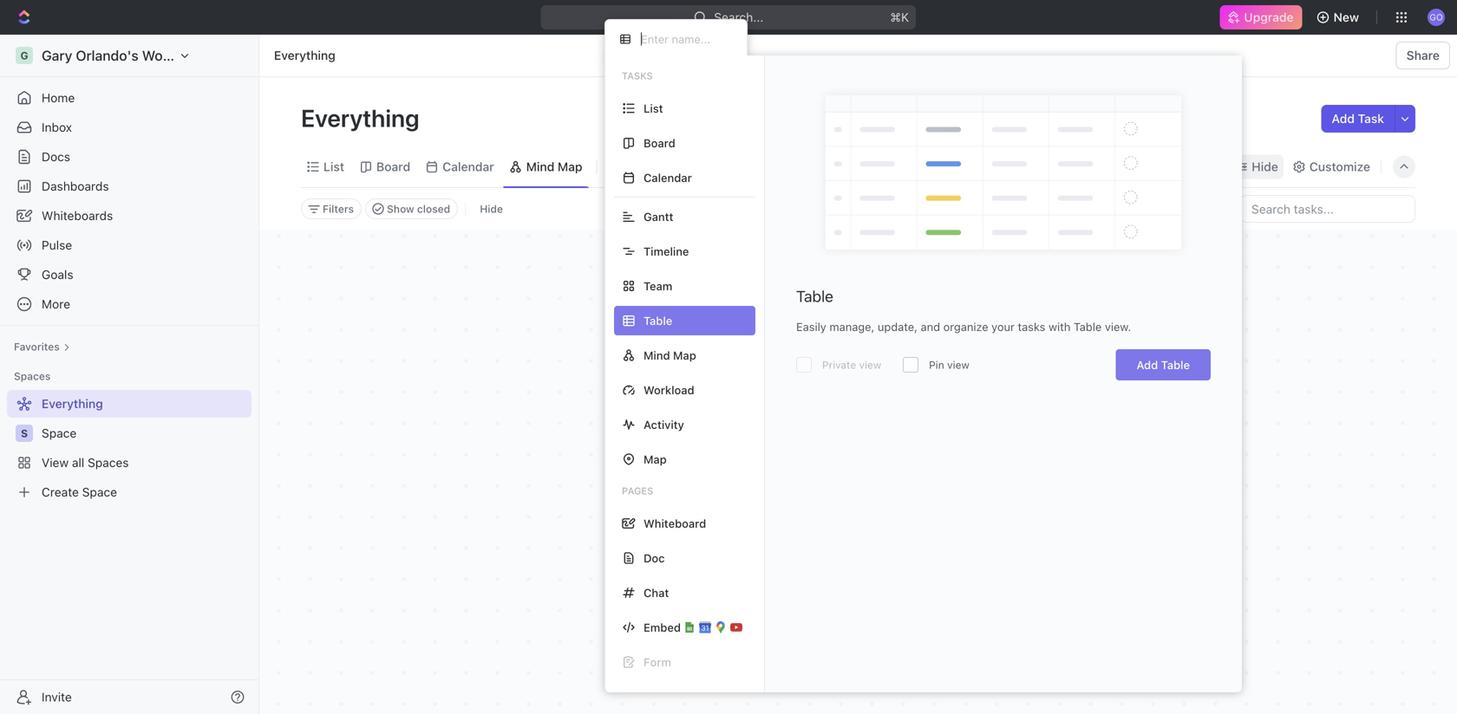 Task type: locate. For each thing, give the bounding box(es) containing it.
everything
[[274, 48, 336, 62], [301, 104, 425, 132]]

mind right "calendar" link
[[526, 160, 555, 174]]

hide button
[[1231, 155, 1284, 179]]

add task button
[[1322, 105, 1395, 133]]

0 vertical spatial table
[[796, 287, 834, 306]]

1 vertical spatial mind map
[[644, 349, 696, 362]]

1 horizontal spatial list
[[644, 102, 663, 115]]

0 horizontal spatial mind map
[[526, 160, 583, 174]]

0 vertical spatial map
[[558, 160, 583, 174]]

map up workload
[[673, 349, 696, 362]]

docs link
[[7, 143, 252, 171]]

task
[[1358, 111, 1385, 126]]

tasks
[[622, 70, 653, 82]]

private
[[822, 359, 856, 371]]

1 vertical spatial list
[[324, 160, 344, 174]]

whiteboards link
[[7, 202, 252, 230]]

inbox
[[42, 120, 72, 134]]

list left board link
[[324, 160, 344, 174]]

mind map
[[526, 160, 583, 174], [644, 349, 696, 362]]

0 horizontal spatial map
[[558, 160, 583, 174]]

map inside "link"
[[558, 160, 583, 174]]

0 vertical spatial hide
[[1252, 160, 1279, 174]]

1 vertical spatial board
[[376, 160, 410, 174]]

2 horizontal spatial map
[[673, 349, 696, 362]]

chat
[[644, 587, 669, 600]]

board up show
[[376, 160, 410, 174]]

add inside "button"
[[1332, 111, 1355, 126]]

calendar up gantt
[[644, 171, 692, 184]]

upgrade link
[[1220, 5, 1303, 29]]

0 horizontal spatial mind
[[526, 160, 555, 174]]

organize
[[944, 321, 989, 334]]

closed
[[417, 203, 450, 215]]

no
[[762, 527, 782, 546]]

Enter name... field
[[639, 32, 733, 46]]

hide
[[1252, 160, 1279, 174], [480, 203, 503, 215]]

map
[[558, 160, 583, 174], [673, 349, 696, 362], [644, 453, 667, 466]]

hide down "calendar" link
[[480, 203, 503, 215]]

0 horizontal spatial calendar
[[443, 160, 494, 174]]

activity
[[644, 419, 684, 432]]

view button
[[604, 147, 661, 187]]

0 vertical spatial add
[[1332, 111, 1355, 126]]

add
[[1332, 111, 1355, 126], [1137, 359, 1158, 372]]

0 horizontal spatial list
[[324, 160, 344, 174]]

new button
[[1310, 3, 1370, 31]]

1 view from the left
[[859, 359, 882, 371]]

view right pin
[[947, 359, 970, 371]]

calendar link
[[439, 155, 494, 179]]

0 vertical spatial board
[[644, 137, 676, 150]]

list down tasks
[[644, 102, 663, 115]]

search...
[[714, 10, 764, 24]]

calendar up hide button at the left of page
[[443, 160, 494, 174]]

easily
[[796, 321, 827, 334]]

map down activity
[[644, 453, 667, 466]]

dashboards
[[42, 179, 109, 193]]

2 view from the left
[[947, 359, 970, 371]]

0 horizontal spatial hide
[[480, 203, 503, 215]]

view for pin view
[[947, 359, 970, 371]]

search button
[[1160, 155, 1228, 179]]

board up view
[[644, 137, 676, 150]]

1 vertical spatial hide
[[480, 203, 503, 215]]

new
[[1334, 10, 1359, 24]]

1 vertical spatial add
[[1137, 359, 1158, 372]]

0 horizontal spatial add
[[1137, 359, 1158, 372]]

pin view
[[929, 359, 970, 371]]

0 vertical spatial list
[[644, 102, 663, 115]]

invite
[[42, 691, 72, 705]]

⌘k
[[891, 10, 909, 24]]

everything link
[[270, 45, 340, 66]]

calendar
[[443, 160, 494, 174], [644, 171, 692, 184]]

table
[[796, 287, 834, 306], [1074, 321, 1102, 334], [1161, 359, 1190, 372]]

map left view dropdown button
[[558, 160, 583, 174]]

view
[[859, 359, 882, 371], [947, 359, 970, 371]]

0 horizontal spatial table
[[796, 287, 834, 306]]

1 horizontal spatial add
[[1332, 111, 1355, 126]]

favorites button
[[7, 337, 77, 357]]

1 horizontal spatial board
[[644, 137, 676, 150]]

1 horizontal spatial hide
[[1252, 160, 1279, 174]]

1 vertical spatial everything
[[301, 104, 425, 132]]

mind map up workload
[[644, 349, 696, 362]]

with
[[1049, 321, 1071, 334]]

mind
[[526, 160, 555, 174], [644, 349, 670, 362]]

1 horizontal spatial mind
[[644, 349, 670, 362]]

tree
[[7, 390, 252, 507]]

tasks
[[1018, 321, 1046, 334]]

favorites
[[14, 341, 60, 353]]

2 vertical spatial map
[[644, 453, 667, 466]]

matching
[[786, 527, 853, 546]]

1 horizontal spatial view
[[947, 359, 970, 371]]

0 horizontal spatial view
[[859, 359, 882, 371]]

mind up workload
[[644, 349, 670, 362]]

0 vertical spatial mind
[[526, 160, 555, 174]]

results
[[857, 527, 905, 546]]

customize button
[[1287, 155, 1376, 179]]

hide inside dropdown button
[[1252, 160, 1279, 174]]

board
[[644, 137, 676, 150], [376, 160, 410, 174]]

2 horizontal spatial table
[[1161, 359, 1190, 372]]

view right private
[[859, 359, 882, 371]]

0 vertical spatial mind map
[[526, 160, 583, 174]]

hide right search
[[1252, 160, 1279, 174]]

1 horizontal spatial calendar
[[644, 171, 692, 184]]

spaces
[[14, 370, 51, 383]]

search
[[1182, 160, 1223, 174]]

list
[[644, 102, 663, 115], [324, 160, 344, 174]]

mind map left view dropdown button
[[526, 160, 583, 174]]

1 vertical spatial table
[[1074, 321, 1102, 334]]



Task type: describe. For each thing, give the bounding box(es) containing it.
Search tasks... text field
[[1241, 196, 1415, 222]]

add for add task
[[1332, 111, 1355, 126]]

gantt
[[644, 210, 674, 223]]

your
[[992, 321, 1015, 334]]

board link
[[373, 155, 410, 179]]

tree inside sidebar navigation
[[7, 390, 252, 507]]

add for add table
[[1137, 359, 1158, 372]]

mind map link
[[523, 155, 583, 179]]

share button
[[1396, 42, 1450, 69]]

workload
[[644, 384, 695, 397]]

list link
[[320, 155, 344, 179]]

dashboards link
[[7, 173, 252, 200]]

team
[[644, 280, 673, 293]]

1 horizontal spatial mind map
[[644, 349, 696, 362]]

customize
[[1310, 160, 1371, 174]]

update,
[[878, 321, 918, 334]]

docs
[[42, 150, 70, 164]]

list inside list link
[[324, 160, 344, 174]]

pages
[[622, 486, 654, 497]]

hide button
[[473, 199, 510, 219]]

easily manage, update, and organize your tasks with table view.
[[796, 321, 1131, 334]]

doc
[[644, 552, 665, 565]]

show closed
[[387, 203, 450, 215]]

whiteboards
[[42, 209, 113, 223]]

pulse link
[[7, 232, 252, 259]]

show closed button
[[365, 199, 458, 219]]

share
[[1407, 48, 1440, 62]]

goals
[[42, 268, 73, 282]]

mind inside mind map "link"
[[526, 160, 555, 174]]

home
[[42, 91, 75, 105]]

whiteboard
[[644, 517, 706, 530]]

1 vertical spatial map
[[673, 349, 696, 362]]

pin
[[929, 359, 945, 371]]

view button
[[604, 155, 661, 179]]

goals link
[[7, 261, 252, 289]]

show
[[387, 203, 414, 215]]

sidebar navigation
[[0, 35, 259, 715]]

mind map inside mind map "link"
[[526, 160, 583, 174]]

2 vertical spatial table
[[1161, 359, 1190, 372]]

1 vertical spatial mind
[[644, 349, 670, 362]]

and
[[921, 321, 940, 334]]

1 horizontal spatial table
[[1074, 321, 1102, 334]]

pulse
[[42, 238, 72, 252]]

manage,
[[830, 321, 875, 334]]

1 horizontal spatial map
[[644, 453, 667, 466]]

found.
[[909, 527, 955, 546]]

view
[[627, 160, 655, 174]]

upgrade
[[1244, 10, 1294, 24]]

embed
[[644, 622, 681, 635]]

add task
[[1332, 111, 1385, 126]]

no matching results found.
[[762, 527, 955, 546]]

home link
[[7, 84, 252, 112]]

form
[[644, 656, 671, 669]]

0 vertical spatial everything
[[274, 48, 336, 62]]

0 horizontal spatial board
[[376, 160, 410, 174]]

view.
[[1105, 321, 1131, 334]]

view for private view
[[859, 359, 882, 371]]

inbox link
[[7, 114, 252, 141]]

hide inside button
[[480, 203, 503, 215]]

timeline
[[644, 245, 689, 258]]

private view
[[822, 359, 882, 371]]

add table
[[1137, 359, 1190, 372]]



Task type: vqa. For each thing, say whether or not it's contained in the screenshot.
user group icon
no



